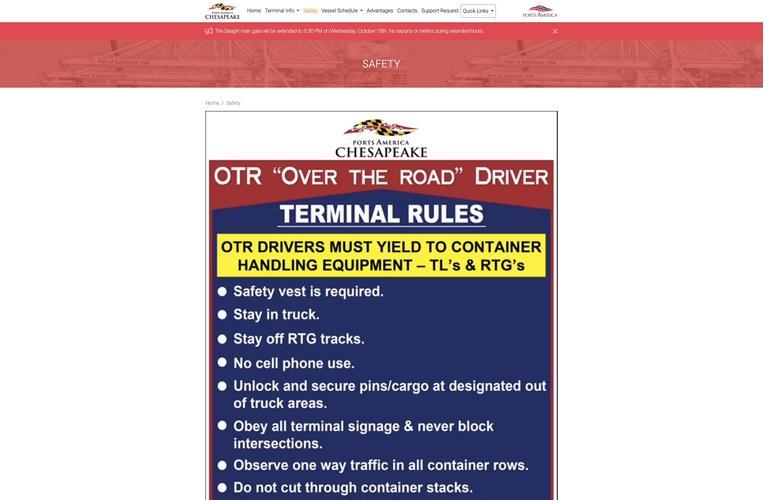 Task type: vqa. For each thing, say whether or not it's contained in the screenshot.
Home to the bottom
yes



Task type: locate. For each thing, give the bounding box(es) containing it.
extended
[[278, 28, 297, 34], [450, 28, 470, 34]]

during
[[436, 28, 449, 34]]

schedule
[[338, 8, 358, 14]]

0 vertical spatial home
[[248, 8, 261, 14]]

extended left to
[[278, 28, 297, 34]]

1 horizontal spatial safety
[[304, 8, 318, 14]]

hours.
[[471, 28, 485, 34]]

vessel schedule
[[322, 8, 359, 14]]

october
[[359, 28, 376, 34]]

0 horizontal spatial home link
[[206, 100, 219, 107]]

to
[[299, 28, 303, 34]]

0 vertical spatial home link
[[246, 4, 263, 17]]

home
[[248, 8, 261, 14], [206, 100, 219, 106]]

1 vertical spatial safety
[[363, 58, 401, 70]]

0 horizontal spatial safety
[[226, 100, 241, 106]]

safety
[[304, 8, 318, 14], [363, 58, 401, 70], [226, 100, 241, 106]]

0 horizontal spatial extended
[[278, 28, 297, 34]]

home for left home link
[[206, 100, 219, 106]]

1 vertical spatial home link
[[206, 100, 219, 107]]

quick
[[464, 8, 476, 14]]

2 extended from the left
[[450, 28, 470, 34]]

safety inside safety 'link'
[[304, 8, 318, 14]]

info
[[286, 8, 295, 14]]

otr driver terminal rules image
[[205, 111, 558, 501]]

0 vertical spatial safety
[[304, 8, 318, 14]]

support request link
[[420, 4, 461, 17]]

on
[[324, 28, 329, 34]]

terminal info link
[[263, 4, 302, 17]]

no
[[390, 28, 396, 34]]

be
[[271, 28, 276, 34]]

safety link
[[302, 4, 320, 17]]

1 vertical spatial home
[[206, 100, 219, 106]]

1 horizontal spatial home link
[[246, 4, 263, 17]]

1 horizontal spatial extended
[[450, 28, 470, 34]]

5:30
[[304, 28, 314, 34]]

0 horizontal spatial home
[[206, 100, 219, 106]]

reefers
[[420, 28, 434, 34]]

extended right the during
[[450, 28, 470, 34]]

home link
[[246, 4, 263, 17], [206, 100, 219, 107]]

vessel
[[322, 8, 336, 14]]

the
[[216, 28, 224, 34]]

home inside home link
[[248, 8, 261, 14]]

1 horizontal spatial home
[[248, 8, 261, 14]]

wednesday,
[[331, 28, 357, 34]]

contacts
[[398, 8, 418, 14]]



Task type: describe. For each thing, give the bounding box(es) containing it.
advantages link
[[365, 4, 396, 17]]

the seagirt main gate will be extended to 5:30 pm on wednesday, october 18th.  no exports or reefers during extended hours.
[[216, 28, 485, 34]]

exports
[[397, 28, 413, 34]]

home for top home link
[[248, 8, 261, 14]]

seagirt
[[225, 28, 240, 34]]

quick links
[[464, 8, 490, 14]]

2 horizontal spatial safety
[[363, 58, 401, 70]]

quick links link
[[461, 4, 496, 18]]

close image
[[554, 27, 558, 35]]

the seagirt main gate will be extended to 5:30 pm on wednesday, october 18th.  no exports or reefers during extended hours. link
[[216, 28, 485, 34]]

vessel schedule link
[[320, 4, 365, 17]]

bullhorn image
[[205, 27, 216, 34]]

support
[[422, 8, 440, 14]]

support request
[[422, 8, 459, 14]]

or
[[414, 28, 419, 34]]

request
[[441, 8, 459, 14]]

2 vertical spatial safety
[[226, 100, 241, 106]]

terminal
[[265, 8, 285, 14]]

the seagirt main gate will be extended to 5:30 pm on wednesday, october 18th.  no exports or reefers during extended hours. alert
[[0, 22, 764, 40]]

18th.
[[377, 28, 388, 34]]

pm
[[316, 28, 323, 34]]

advantages
[[367, 8, 394, 14]]

1 extended from the left
[[278, 28, 297, 34]]

main
[[241, 28, 251, 34]]

terminal info
[[265, 8, 296, 14]]

will
[[263, 28, 269, 34]]

links
[[477, 8, 489, 14]]

contacts link
[[396, 4, 420, 17]]

gate
[[253, 28, 262, 34]]



